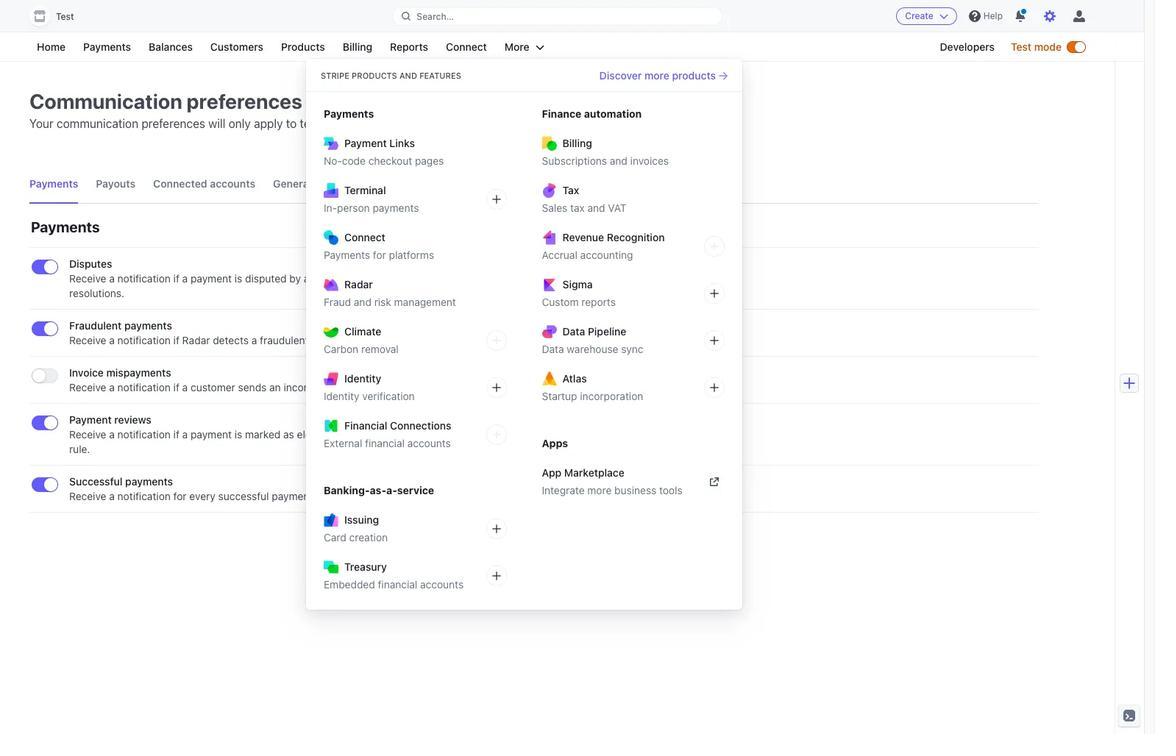 Task type: vqa. For each thing, say whether or not it's contained in the screenshot.
Data as of Oct 2
no



Task type: describe. For each thing, give the bounding box(es) containing it.
products link
[[274, 38, 333, 56]]

and right fraud in the left top of the page
[[354, 296, 372, 308]]

apply
[[427, 117, 459, 130]]

developers
[[940, 40, 995, 53]]

tax
[[570, 202, 585, 214]]

financial connections
[[344, 420, 452, 432]]

data pipeline
[[563, 325, 627, 338]]

if for payments
[[173, 334, 180, 347]]

startup
[[542, 390, 577, 403]]

card creation
[[324, 531, 388, 544]]

sigma
[[563, 278, 593, 291]]

0 vertical spatial for
[[373, 249, 386, 261]]

1 horizontal spatial billing
[[563, 137, 592, 149]]

your
[[370, 334, 391, 347]]

more inside discover more products link
[[645, 69, 670, 81]]

payouts
[[96, 177, 136, 190]]

terminal
[[344, 184, 386, 197]]

invoice mispayments receive a notification if a customer sends an incorrect amount to pay their invoice.
[[69, 367, 461, 394]]

successful
[[218, 490, 269, 503]]

reviews
[[114, 414, 152, 426]]

all
[[476, 117, 489, 130]]

1 vertical spatial products
[[352, 71, 397, 80]]

api
[[392, 177, 409, 190]]

0 vertical spatial balances
[[149, 40, 193, 53]]

for inside the successful payments receive a notification for every successful payment.
[[173, 490, 187, 503]]

for inside disputes receive a notification if a payment is disputed by a customer and for dispute resolutions.
[[380, 272, 393, 285]]

or
[[405, 428, 415, 441]]

payments for fraudulent payments receive a notification if radar detects a fraudulent payment on your account.
[[124, 319, 172, 332]]

warehouse
[[567, 343, 619, 356]]

card
[[324, 531, 347, 544]]

sync
[[621, 343, 644, 356]]

home
[[37, 40, 66, 53]]

will
[[208, 117, 226, 130]]

connected
[[153, 177, 207, 190]]

0 vertical spatial preferences
[[187, 89, 302, 113]]

fraud and risk management
[[324, 296, 456, 308]]

banking-
[[324, 484, 370, 497]]

resolutions.
[[69, 287, 124, 300]]

payments link
[[76, 38, 138, 56]]

home link
[[29, 38, 73, 56]]

a-
[[386, 484, 397, 497]]

recognition
[[607, 231, 665, 244]]

0 vertical spatial payments
[[373, 202, 419, 214]]

0 horizontal spatial billing
[[343, 40, 372, 53]]

payment reviews receive a notification if a payment is marked as elevated risk by stripe or a custom rule.
[[69, 414, 462, 456]]

external
[[324, 437, 362, 450]]

products
[[672, 69, 716, 81]]

incorporation
[[580, 390, 644, 403]]

payments for successful payments receive a notification for every successful payment.
[[125, 475, 173, 488]]

balances link
[[141, 38, 200, 56]]

automation
[[584, 107, 642, 120]]

elevated
[[297, 428, 337, 441]]

reports link
[[383, 38, 436, 56]]

subscriptions
[[542, 155, 607, 167]]

identity verification
[[324, 390, 415, 403]]

create
[[906, 10, 934, 21]]

disputed
[[245, 272, 287, 285]]

stripe products and features
[[321, 71, 461, 80]]

stripe inside payment reviews receive a notification if a payment is marked as elevated risk by stripe or a custom rule.
[[374, 428, 403, 441]]

billing link
[[335, 38, 380, 56]]

atlas
[[563, 372, 587, 385]]

payment inside fraudulent payments receive a notification if radar detects a fraudulent payment on your account.
[[312, 334, 353, 347]]

receive for payment
[[69, 428, 106, 441]]

data for data pipeline
[[563, 325, 585, 338]]

revenue recognition
[[563, 231, 665, 244]]

pay
[[380, 381, 397, 394]]

and inside disputes receive a notification if a payment is disputed by a customer and for dispute resolutions.
[[360, 272, 377, 285]]

only
[[229, 117, 251, 130]]

general
[[273, 177, 312, 190]]

connections
[[390, 420, 452, 432]]

payments for platforms
[[324, 249, 434, 261]]

notification for invoice mispayments
[[117, 381, 171, 394]]

Search… text field
[[393, 7, 722, 25]]

account.
[[394, 334, 435, 347]]

updates
[[559, 177, 600, 190]]

verification
[[362, 390, 415, 403]]

product
[[517, 177, 557, 190]]

sends
[[238, 381, 267, 394]]

2 horizontal spatial to
[[462, 117, 473, 130]]

as-
[[370, 484, 387, 497]]

revenue
[[563, 231, 604, 244]]

accounts for treasury
[[420, 579, 464, 591]]

removal
[[361, 343, 399, 356]]

payment links
[[344, 137, 415, 149]]

data for data warehouse sync
[[542, 343, 564, 356]]

receive for invoice
[[69, 381, 106, 394]]

mispayments
[[106, 367, 171, 379]]

embedded financial accounts
[[324, 579, 464, 591]]

reports
[[582, 296, 616, 308]]

amount
[[329, 381, 365, 394]]

more
[[505, 40, 530, 53]]

sms
[[583, 230, 605, 242]]

their
[[400, 381, 422, 394]]

code
[[342, 155, 366, 167]]

if inside disputes receive a notification if a payment is disputed by a customer and for dispute resolutions.
[[173, 272, 180, 285]]

payments up payment links
[[324, 107, 374, 120]]

payments inside tab list
[[29, 177, 78, 190]]

an
[[269, 381, 281, 394]]

0 horizontal spatial to
[[286, 117, 297, 130]]

data warehouse sync
[[542, 343, 644, 356]]

payments up communication
[[83, 40, 131, 53]]

more button
[[497, 38, 552, 56]]

and left invoices
[[610, 155, 628, 167]]

api alerts and actions
[[392, 177, 500, 190]]

pipeline
[[588, 325, 627, 338]]

by inside disputes receive a notification if a payment is disputed by a customer and for dispute resolutions.
[[290, 272, 301, 285]]

checkout
[[369, 155, 412, 167]]

disputes receive a notification if a payment is disputed by a customer and for dispute resolutions.
[[69, 258, 432, 300]]

developers link
[[933, 38, 1003, 56]]



Task type: locate. For each thing, give the bounding box(es) containing it.
external financial accounts
[[324, 437, 451, 450]]

2 vertical spatial payment
[[191, 428, 232, 441]]

2 is from the top
[[235, 428, 242, 441]]

notification inside payment reviews receive a notification if a payment is marked as elevated risk by stripe or a custom rule.
[[117, 428, 171, 441]]

creation
[[349, 531, 388, 544]]

customers
[[210, 40, 263, 53]]

0 vertical spatial by
[[290, 272, 301, 285]]

billing up subscriptions at the top of page
[[563, 137, 592, 149]]

payments inside the successful payments receive a notification for every successful payment.
[[125, 475, 173, 488]]

receive down fraudulent
[[69, 334, 106, 347]]

test for test mode
[[1011, 40, 1032, 53]]

fraudulent
[[260, 334, 309, 347]]

to left pay
[[368, 381, 377, 394]]

customers link
[[203, 38, 271, 56]]

and down payments for platforms at left
[[360, 272, 377, 285]]

0 horizontal spatial connect
[[344, 231, 386, 244]]

subscriptions and invoices
[[542, 155, 669, 167]]

tools
[[659, 484, 683, 497]]

customer inside invoice mispayments receive a notification if a customer sends an incorrect amount to pay their invoice.
[[191, 381, 235, 394]]

1 vertical spatial payment
[[69, 414, 112, 426]]

receive down disputes
[[69, 272, 106, 285]]

by down the identity verification
[[360, 428, 372, 441]]

notification inside the successful payments receive a notification for every successful payment.
[[117, 490, 171, 503]]

accounts
[[210, 177, 255, 190], [408, 437, 451, 450], [420, 579, 464, 591]]

a inside the successful payments receive a notification for every successful payment.
[[109, 490, 115, 503]]

1 horizontal spatial risk
[[374, 296, 391, 308]]

tab list
[[29, 165, 1039, 204]]

to left all
[[462, 117, 473, 130]]

0 horizontal spatial radar
[[182, 334, 210, 347]]

0 horizontal spatial more
[[588, 484, 612, 497]]

stripe
[[321, 71, 350, 80], [374, 428, 403, 441]]

0 vertical spatial connect
[[446, 40, 487, 53]]

5 notification from the top
[[117, 490, 171, 503]]

1 vertical spatial more
[[588, 484, 612, 497]]

0 vertical spatial products
[[281, 40, 325, 53]]

5 receive from the top
[[69, 490, 106, 503]]

help button
[[963, 4, 1009, 28]]

receive for fraudulent
[[69, 334, 106, 347]]

platforms
[[389, 249, 434, 261]]

3 receive from the top
[[69, 381, 106, 394]]

receive down successful
[[69, 490, 106, 503]]

2 notification from the top
[[117, 334, 171, 347]]

data
[[563, 325, 585, 338], [542, 343, 564, 356]]

is left marked
[[235, 428, 242, 441]]

1 horizontal spatial products
[[352, 71, 397, 80]]

notification down successful
[[117, 490, 171, 503]]

financial
[[365, 437, 405, 450], [378, 579, 418, 591]]

notification inside disputes receive a notification if a payment is disputed by a customer and for dispute resolutions.
[[117, 272, 171, 285]]

stripe down the billing link
[[321, 71, 350, 80]]

customer
[[312, 272, 357, 285], [191, 381, 235, 394]]

payment left on
[[312, 334, 353, 347]]

payment up rule.
[[69, 414, 112, 426]]

0 vertical spatial data
[[563, 325, 585, 338]]

identity up the identity verification
[[344, 372, 382, 385]]

1 vertical spatial accounts
[[408, 437, 451, 450]]

1 vertical spatial test
[[1011, 40, 1032, 53]]

custom
[[542, 296, 579, 308]]

products down the billing link
[[352, 71, 397, 80]]

as
[[283, 428, 294, 441]]

tax
[[563, 184, 579, 197]]

1 horizontal spatial by
[[360, 428, 372, 441]]

radar inside fraudulent payments receive a notification if radar detects a fraudulent payment on your account.
[[182, 334, 210, 347]]

payments up mispayments
[[124, 319, 172, 332]]

0 vertical spatial accounts
[[210, 177, 255, 190]]

successful
[[69, 475, 123, 488]]

payment for payment reviews receive a notification if a payment is marked as elevated risk by stripe or a custom rule.
[[69, 414, 112, 426]]

notification for successful payments
[[117, 490, 171, 503]]

every
[[189, 490, 216, 503]]

incorrect
[[284, 381, 326, 394]]

if for reviews
[[173, 428, 180, 441]]

0 vertical spatial test
[[56, 11, 74, 22]]

products
[[281, 40, 325, 53], [352, 71, 397, 80]]

carbon removal
[[324, 343, 399, 356]]

0 vertical spatial payment
[[344, 137, 387, 149]]

identity for identity verification
[[324, 390, 360, 403]]

0 horizontal spatial products
[[281, 40, 325, 53]]

1 vertical spatial for
[[380, 272, 393, 285]]

embedded
[[324, 579, 375, 591]]

more right discover
[[645, 69, 670, 81]]

connect
[[446, 40, 487, 53], [344, 231, 386, 244]]

accrual
[[542, 249, 578, 261]]

radar left detects at top left
[[182, 334, 210, 347]]

test mode
[[1011, 40, 1062, 53]]

payments down the person at the left of page
[[324, 249, 370, 261]]

receive inside disputes receive a notification if a payment is disputed by a customer and for dispute resolutions.
[[69, 272, 106, 285]]

custom
[[426, 428, 462, 441]]

1 is from the top
[[235, 272, 242, 285]]

1 vertical spatial customer
[[191, 381, 235, 394]]

invoice.
[[424, 381, 461, 394]]

more down marketplace on the bottom of page
[[588, 484, 612, 497]]

financial for external
[[365, 437, 405, 450]]

customer up fraud in the left top of the page
[[312, 272, 357, 285]]

by inside payment reviews receive a notification if a payment is marked as elevated risk by stripe or a custom rule.
[[360, 428, 372, 441]]

notification for fraudulent payments
[[117, 334, 171, 347]]

testdummy2@adept.ai.
[[300, 117, 423, 130]]

Search… search field
[[393, 7, 722, 25]]

apply
[[254, 117, 283, 130]]

receive down 'invoice'
[[69, 381, 106, 394]]

data up atlas
[[542, 343, 564, 356]]

2 if from the top
[[173, 334, 180, 347]]

1 horizontal spatial balances
[[329, 177, 374, 190]]

preferences up the only
[[187, 89, 302, 113]]

0 vertical spatial is
[[235, 272, 242, 285]]

0 horizontal spatial balances
[[149, 40, 193, 53]]

payments down your
[[29, 177, 78, 190]]

payment for payment links
[[344, 137, 387, 149]]

notification inside invoice mispayments receive a notification if a customer sends an incorrect amount to pay their invoice.
[[117, 381, 171, 394]]

reports
[[390, 40, 428, 53]]

for up 'fraud and risk management'
[[380, 272, 393, 285]]

balances down code
[[329, 177, 374, 190]]

notification up resolutions. at the left top of page
[[117, 272, 171, 285]]

0 vertical spatial identity
[[344, 372, 382, 385]]

4 receive from the top
[[69, 428, 106, 441]]

payment left marked
[[191, 428, 232, 441]]

banking-as-a-service
[[324, 484, 434, 497]]

payment inside disputes receive a notification if a payment is disputed by a customer and for dispute resolutions.
[[191, 272, 232, 285]]

if inside fraudulent payments receive a notification if radar detects a fraudulent payment on your account.
[[173, 334, 180, 347]]

receive
[[69, 272, 106, 285], [69, 334, 106, 347], [69, 381, 106, 394], [69, 428, 106, 441], [69, 490, 106, 503]]

accrual accounting
[[542, 249, 633, 261]]

1 vertical spatial connect
[[344, 231, 386, 244]]

connect up payments for platforms at left
[[344, 231, 386, 244]]

to inside invoice mispayments receive a notification if a customer sends an incorrect amount to pay their invoice.
[[368, 381, 377, 394]]

3 if from the top
[[173, 381, 180, 394]]

0 vertical spatial customer
[[312, 272, 357, 285]]

0 vertical spatial more
[[645, 69, 670, 81]]

connect link
[[439, 38, 495, 56]]

tab list containing payments
[[29, 165, 1039, 204]]

is inside payment reviews receive a notification if a payment is marked as elevated risk by stripe or a custom rule.
[[235, 428, 242, 441]]

communication
[[57, 117, 138, 130]]

marketplace
[[564, 467, 625, 479]]

1 vertical spatial preferences
[[142, 117, 205, 130]]

and right tax on the top
[[588, 202, 605, 214]]

discover
[[600, 69, 642, 81]]

person
[[337, 202, 370, 214]]

1 vertical spatial balances
[[329, 177, 374, 190]]

payment inside payment reviews receive a notification if a payment is marked as elevated risk by stripe or a custom rule.
[[191, 428, 232, 441]]

0 vertical spatial risk
[[374, 296, 391, 308]]

preferences left the will
[[142, 117, 205, 130]]

sales
[[542, 202, 568, 214]]

communication
[[29, 89, 182, 113]]

3 notification from the top
[[117, 381, 171, 394]]

fraudulent
[[69, 319, 122, 332]]

1 vertical spatial risk
[[340, 428, 357, 441]]

mode
[[1035, 40, 1062, 53]]

links
[[390, 137, 415, 149]]

financial for embedded
[[378, 579, 418, 591]]

if inside payment reviews receive a notification if a payment is marked as elevated risk by stripe or a custom rule.
[[173, 428, 180, 441]]

risk inside payment reviews receive a notification if a payment is marked as elevated risk by stripe or a custom rule.
[[340, 428, 357, 441]]

discover more products link
[[600, 68, 728, 83]]

invoices
[[631, 155, 669, 167]]

is left disputed
[[235, 272, 242, 285]]

identity for identity
[[344, 372, 382, 385]]

financial down financial connections
[[365, 437, 405, 450]]

1 horizontal spatial test
[[1011, 40, 1032, 53]]

notification for payment reviews
[[117, 428, 171, 441]]

notification down reviews on the left bottom of the page
[[117, 428, 171, 441]]

customer inside disputes receive a notification if a payment is disputed by a customer and for dispute resolutions.
[[312, 272, 357, 285]]

accounts for financial connections
[[408, 437, 451, 450]]

payment down testdummy2@adept.ai.
[[344, 137, 387, 149]]

risk up climate
[[374, 296, 391, 308]]

accounting
[[581, 249, 633, 261]]

test inside button
[[56, 11, 74, 22]]

a
[[109, 272, 115, 285], [182, 272, 188, 285], [304, 272, 309, 285], [109, 334, 115, 347], [252, 334, 257, 347], [109, 381, 115, 394], [182, 381, 188, 394], [109, 428, 115, 441], [182, 428, 188, 441], [418, 428, 424, 441], [109, 490, 115, 503]]

1 receive from the top
[[69, 272, 106, 285]]

1 horizontal spatial more
[[645, 69, 670, 81]]

notification inside fraudulent payments receive a notification if radar detects a fraudulent payment on your account.
[[117, 334, 171, 347]]

rule.
[[69, 443, 90, 456]]

finance automation
[[542, 107, 642, 120]]

invoice
[[69, 367, 104, 379]]

products left the billing link
[[281, 40, 325, 53]]

0 horizontal spatial payment
[[69, 414, 112, 426]]

balances inside tab list
[[329, 177, 374, 190]]

1 vertical spatial is
[[235, 428, 242, 441]]

4 if from the top
[[173, 428, 180, 441]]

2 vertical spatial for
[[173, 490, 187, 503]]

1 vertical spatial stripe
[[374, 428, 403, 441]]

no-code checkout pages
[[324, 155, 444, 167]]

payments up disputes
[[31, 219, 100, 236]]

1 horizontal spatial connect
[[446, 40, 487, 53]]

issuing
[[344, 514, 379, 526]]

1 vertical spatial billing
[[563, 137, 592, 149]]

receive for successful
[[69, 490, 106, 503]]

preferences
[[187, 89, 302, 113], [142, 117, 205, 130]]

receive inside fraudulent payments receive a notification if radar detects a fraudulent payment on your account.
[[69, 334, 106, 347]]

receive inside invoice mispayments receive a notification if a customer sends an incorrect amount to pay their invoice.
[[69, 381, 106, 394]]

more inside app marketplace integrate more business tools
[[588, 484, 612, 497]]

balances
[[149, 40, 193, 53], [329, 177, 374, 190]]

test button
[[29, 6, 89, 26]]

test up home
[[56, 11, 74, 22]]

is inside disputes receive a notification if a payment is disputed by a customer and for dispute resolutions.
[[235, 272, 242, 285]]

search…
[[417, 11, 454, 22]]

finance
[[542, 107, 582, 120]]

data up warehouse
[[563, 325, 585, 338]]

receive inside the successful payments receive a notification for every successful payment.
[[69, 490, 106, 503]]

1 horizontal spatial to
[[368, 381, 377, 394]]

create button
[[897, 7, 958, 25]]

customer left sends
[[191, 381, 235, 394]]

1 vertical spatial payments
[[124, 319, 172, 332]]

1 vertical spatial by
[[360, 428, 372, 441]]

0 horizontal spatial risk
[[340, 428, 357, 441]]

app marketplace integrate more business tools
[[542, 467, 683, 497]]

0 vertical spatial radar
[[344, 278, 373, 291]]

1 vertical spatial data
[[542, 343, 564, 356]]

0 horizontal spatial test
[[56, 11, 74, 22]]

1 horizontal spatial radar
[[344, 278, 373, 291]]

to right apply
[[286, 117, 297, 130]]

payment left disputed
[[191, 272, 232, 285]]

on
[[356, 334, 367, 347]]

service
[[397, 484, 434, 497]]

0 horizontal spatial customer
[[191, 381, 235, 394]]

radar up fraud in the left top of the page
[[344, 278, 373, 291]]

0 vertical spatial payment
[[191, 272, 232, 285]]

connect up features
[[446, 40, 487, 53]]

financial down treasury
[[378, 579, 418, 591]]

if for mispayments
[[173, 381, 180, 394]]

test left mode
[[1011, 40, 1032, 53]]

1 vertical spatial identity
[[324, 390, 360, 403]]

if
[[173, 272, 180, 285], [173, 334, 180, 347], [173, 381, 180, 394], [173, 428, 180, 441]]

and right alerts
[[442, 177, 461, 190]]

payments down 'api'
[[373, 202, 419, 214]]

successful payments receive a notification for every successful payment.
[[69, 475, 316, 503]]

2 receive from the top
[[69, 334, 106, 347]]

payment
[[191, 272, 232, 285], [312, 334, 353, 347], [191, 428, 232, 441]]

by right disputed
[[290, 272, 301, 285]]

1 if from the top
[[173, 272, 180, 285]]

1 vertical spatial financial
[[378, 579, 418, 591]]

stripe left the or
[[374, 428, 403, 441]]

communication preferences your communication preferences will only apply to testdummy2@adept.ai. apply to all accounts.
[[29, 89, 546, 130]]

notification up mispayments
[[117, 334, 171, 347]]

for left every
[[173, 490, 187, 503]]

risk right elevated
[[340, 428, 357, 441]]

1 horizontal spatial stripe
[[374, 428, 403, 441]]

0 vertical spatial billing
[[343, 40, 372, 53]]

receive inside payment reviews receive a notification if a payment is marked as elevated risk by stripe or a custom rule.
[[69, 428, 106, 441]]

0 vertical spatial stripe
[[321, 71, 350, 80]]

identity up the financial
[[324, 390, 360, 403]]

help
[[984, 10, 1003, 21]]

2 vertical spatial accounts
[[420, 579, 464, 591]]

test for test
[[56, 11, 74, 22]]

billing up stripe products and features
[[343, 40, 372, 53]]

1 horizontal spatial payment
[[344, 137, 387, 149]]

notification down mispayments
[[117, 381, 171, 394]]

in-person payments
[[324, 202, 419, 214]]

more
[[645, 69, 670, 81], [588, 484, 612, 497]]

1 vertical spatial radar
[[182, 334, 210, 347]]

accounts inside tab list
[[210, 177, 255, 190]]

4 notification from the top
[[117, 428, 171, 441]]

payments inside fraudulent payments receive a notification if radar detects a fraudulent payment on your account.
[[124, 319, 172, 332]]

0 vertical spatial financial
[[365, 437, 405, 450]]

1 horizontal spatial customer
[[312, 272, 357, 285]]

receive up rule.
[[69, 428, 106, 441]]

vat
[[608, 202, 627, 214]]

features
[[420, 71, 461, 80]]

0 horizontal spatial stripe
[[321, 71, 350, 80]]

payment inside payment reviews receive a notification if a payment is marked as elevated risk by stripe or a custom rule.
[[69, 414, 112, 426]]

alerts
[[411, 177, 440, 190]]

1 vertical spatial payment
[[312, 334, 353, 347]]

2 vertical spatial payments
[[125, 475, 173, 488]]

detects
[[213, 334, 249, 347]]

for left "platforms" at left top
[[373, 249, 386, 261]]

payments right successful
[[125, 475, 173, 488]]

1 notification from the top
[[117, 272, 171, 285]]

0 horizontal spatial by
[[290, 272, 301, 285]]

if inside invoice mispayments receive a notification if a customer sends an incorrect amount to pay their invoice.
[[173, 381, 180, 394]]

and down reports link
[[400, 71, 417, 80]]

balances right payments link
[[149, 40, 193, 53]]



